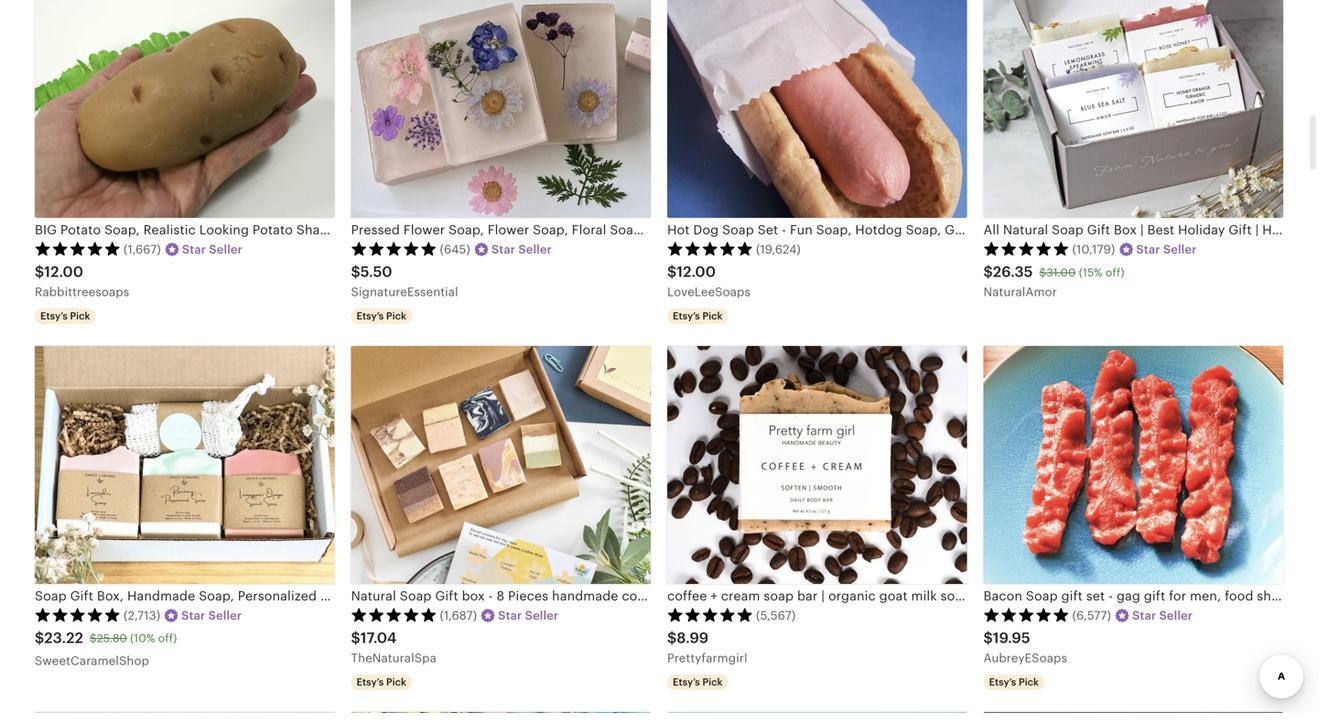 Task type: describe. For each thing, give the bounding box(es) containing it.
5 out of 5 stars image for $ 5.50 signatureessential
[[351, 241, 437, 256]]

hot dog soap set - fun soap, hotdog soap, gag gift, food soap, loveleesoaps, fake food soap, novelty bath, gag gift, prank soap, dog soap image
[[667, 0, 967, 218]]

milk
[[911, 589, 937, 603]]

etsy's pick for $ 5.50 signatureessential
[[357, 310, 406, 322]]

star right (10,179) at the right of the page
[[1136, 243, 1160, 256]]

natural
[[981, 589, 1025, 603]]

etsy's for $ 19.95 aubreyesoaps
[[989, 676, 1016, 688]]

seller right (2,713)
[[208, 609, 242, 622]]

seller right (10,179) at the right of the page
[[1163, 243, 1197, 256]]

etsy's pick for $ 12.00 rabbittreesoaps
[[40, 310, 90, 322]]

$ for $ 17.04 thenaturalspa
[[351, 630, 360, 646]]

signatureessential
[[351, 285, 458, 299]]

(15%
[[1079, 266, 1103, 279]]

pick for $ 12.00 loveleesoaps
[[702, 310, 723, 322]]

loveleesoaps
[[667, 285, 751, 299]]

(1,687)
[[440, 609, 477, 622]]

thenaturalspa
[[351, 651, 437, 665]]

star seller for 5.50
[[491, 243, 552, 256]]

2 soap from the left
[[941, 589, 971, 603]]

star for 19.95
[[1132, 609, 1156, 622]]

5 out of 5 stars image for $ 8.99 prettyfarmgirl
[[667, 607, 753, 622]]

rabbittreesoaps
[[35, 285, 129, 299]]

star seller for 19.95
[[1132, 609, 1193, 622]]

$ 26.35 $ 31.00 (15% off) naturalamor
[[984, 264, 1125, 299]]

2 coffee from the left
[[1028, 589, 1068, 603]]

$ 17.04 thenaturalspa
[[351, 630, 437, 665]]

sweetcaramelshop
[[35, 654, 149, 668]]

seller for 12.00
[[209, 243, 243, 256]]

etsy's pick for $ 19.95 aubreyesoaps
[[989, 676, 1039, 688]]

organic
[[828, 589, 876, 603]]

etsy's pick for $ 12.00 loveleesoaps
[[673, 310, 723, 322]]

$ for $ 8.99 prettyfarmgirl
[[667, 630, 677, 646]]

etsy's for $ 8.99 prettyfarmgirl
[[673, 676, 700, 688]]

etsy's for $ 17.04 thenaturalspa
[[357, 676, 384, 688]]

$ 8.99 prettyfarmgirl
[[667, 630, 747, 665]]

$ 12.00 rabbittreesoaps
[[35, 264, 129, 299]]

5 out of 5 stars image for $ 17.04 thenaturalspa
[[351, 607, 437, 622]]

$ for $ 23.22 $ 25.80 (10% off)
[[35, 630, 44, 646]]

5 out of 5 stars image up "26.35"
[[984, 241, 1070, 256]]

etsy's for $ 12.00 rabbittreesoaps
[[40, 310, 67, 322]]

etsy's pick for $ 8.99 prettyfarmgirl
[[673, 676, 723, 688]]

star seller for 17.04
[[498, 609, 559, 622]]

19.95
[[993, 630, 1030, 646]]

coffee + cream soap bar | organic goat milk soap | natural coffee scent soap
[[667, 589, 1139, 603]]

$ 5.50 signatureessential
[[351, 264, 458, 299]]

etsy's for $ 12.00 loveleesoaps
[[673, 310, 700, 322]]

5 out of 5 stars image for $ 12.00 loveleesoaps
[[667, 241, 753, 256]]

star seller right (10,179) at the right of the page
[[1136, 243, 1197, 256]]

$ inside $ 23.22 $ 25.80 (10% off)
[[90, 632, 97, 645]]

seller for 17.04
[[525, 609, 559, 622]]

+
[[711, 589, 718, 603]]

31.00
[[1046, 266, 1076, 279]]

pick for $ 17.04 thenaturalspa
[[386, 676, 406, 688]]

star for 12.00
[[182, 243, 206, 256]]

5 out of 5 stars image up the 23.22
[[35, 607, 121, 622]]

12.00 for $ 12.00 loveleesoaps
[[677, 264, 716, 280]]

23.22
[[44, 630, 83, 646]]

big  potato soap, realistic looking potato shaped handcrafted soap, funny gift for potato lover, office party gift, friend prank gift image
[[35, 0, 335, 218]]

coffee + cream soap bar | organic goat milk soap | natural coffee scent soap image
[[667, 346, 967, 584]]



Task type: locate. For each thing, give the bounding box(es) containing it.
etsy's pick
[[40, 310, 90, 322], [357, 310, 406, 322], [673, 310, 723, 322], [357, 676, 406, 688], [673, 676, 723, 688], [989, 676, 1039, 688]]

etsy's down loveleesoaps
[[673, 310, 700, 322]]

5 out of 5 stars image down +
[[667, 607, 753, 622]]

seller for 5.50
[[518, 243, 552, 256]]

etsy's pick down loveleesoaps
[[673, 310, 723, 322]]

bacon soap gift set - gag gift for men, food shaped vegan bacon, white elephant gift, handmade best gift for him image
[[984, 346, 1283, 584]]

12.00 for $ 12.00 rabbittreesoaps
[[44, 264, 83, 280]]

$ 12.00 loveleesoaps
[[667, 264, 751, 299]]

seller for 19.95
[[1159, 609, 1193, 622]]

etsy's pick down aubreyesoaps
[[989, 676, 1039, 688]]

(10%
[[130, 632, 155, 645]]

star right (6,577)
[[1132, 609, 1156, 622]]

star right '(1,687)'
[[498, 609, 522, 622]]

5 out of 5 stars image up $ 12.00 loveleesoaps
[[667, 241, 753, 256]]

0 horizontal spatial |
[[821, 589, 825, 603]]

soap
[[764, 589, 794, 603], [941, 589, 971, 603], [1109, 589, 1139, 603]]

star seller right (6,577)
[[1132, 609, 1193, 622]]

star right (2,713)
[[181, 609, 205, 622]]

12.00
[[44, 264, 83, 280], [677, 264, 716, 280]]

etsy's down signatureessential
[[357, 310, 384, 322]]

$ 19.95 aubreyesoaps
[[984, 630, 1067, 665]]

soap right scent
[[1109, 589, 1139, 603]]

all natural soap gift box | best holiday gift | handmade artisan soap | self care| personalized gift for her image
[[984, 0, 1283, 218]]

pick down "prettyfarmgirl" on the right of page
[[702, 676, 723, 688]]

aubreyesoaps
[[984, 651, 1067, 665]]

(6,577)
[[1072, 609, 1111, 622]]

1 horizontal spatial off)
[[1106, 266, 1125, 279]]

0 horizontal spatial 12.00
[[44, 264, 83, 280]]

star seller right (645)
[[491, 243, 552, 256]]

natural soap gift box - 8 pieces handmade cold press soap - vegan -  stocking filler - no palm oil - letterbox size gift - birthday gift image
[[351, 346, 651, 584]]

5 out of 5 stars image up 5.50
[[351, 241, 437, 256]]

$
[[35, 264, 44, 280], [351, 264, 360, 280], [667, 264, 677, 280], [984, 264, 993, 280], [1039, 266, 1046, 279], [35, 630, 44, 646], [351, 630, 360, 646], [667, 630, 677, 646], [984, 630, 993, 646], [90, 632, 97, 645]]

naturalamor
[[984, 285, 1057, 299]]

1 horizontal spatial 12.00
[[677, 264, 716, 280]]

pick for $ 5.50 signatureessential
[[386, 310, 406, 322]]

$ for $ 12.00 loveleesoaps
[[667, 264, 677, 280]]

star seller right (1,667)
[[182, 243, 243, 256]]

26.35
[[993, 264, 1033, 280]]

star right (1,667)
[[182, 243, 206, 256]]

off) right (10%
[[158, 632, 177, 645]]

0 horizontal spatial off)
[[158, 632, 177, 645]]

1 vertical spatial off)
[[158, 632, 177, 645]]

$ inside the $ 12.00 rabbittreesoaps
[[35, 264, 44, 280]]

etsy's pick down "prettyfarmgirl" on the right of page
[[673, 676, 723, 688]]

$ for $ 26.35 $ 31.00 (15% off) naturalamor
[[984, 264, 993, 280]]

2 horizontal spatial soap
[[1109, 589, 1139, 603]]

0 horizontal spatial coffee
[[667, 589, 707, 603]]

1 horizontal spatial soap
[[941, 589, 971, 603]]

off) right (15%
[[1106, 266, 1125, 279]]

pick for $ 19.95 aubreyesoaps
[[1019, 676, 1039, 688]]

soap right milk
[[941, 589, 971, 603]]

$ inside $ 5.50 signatureessential
[[351, 264, 360, 280]]

off) inside $ 26.35 $ 31.00 (15% off) naturalamor
[[1106, 266, 1125, 279]]

star for 5.50
[[491, 243, 515, 256]]

etsy's down thenaturalspa
[[357, 676, 384, 688]]

0 vertical spatial off)
[[1106, 266, 1125, 279]]

etsy's pick down thenaturalspa
[[357, 676, 406, 688]]

2 12.00 from the left
[[677, 264, 716, 280]]

$ inside $ 12.00 loveleesoaps
[[667, 264, 677, 280]]

etsy's down rabbittreesoaps
[[40, 310, 67, 322]]

cream
[[721, 589, 760, 603]]

$ 23.22 $ 25.80 (10% off)
[[35, 630, 177, 646]]

(1,667)
[[124, 243, 161, 256]]

seller right (645)
[[518, 243, 552, 256]]

5 out of 5 stars image for $ 19.95 aubreyesoaps
[[984, 607, 1070, 622]]

5.50
[[360, 264, 392, 280]]

etsy's pick for $ 17.04 thenaturalspa
[[357, 676, 406, 688]]

off)
[[1106, 266, 1125, 279], [158, 632, 177, 645]]

$ inside $ 19.95 aubreyesoaps
[[984, 630, 993, 646]]

$ inside $ 17.04 thenaturalspa
[[351, 630, 360, 646]]

seller right (1,667)
[[209, 243, 243, 256]]

$ for $ 19.95 aubreyesoaps
[[984, 630, 993, 646]]

(19,624)
[[756, 243, 801, 256]]

star seller for 12.00
[[182, 243, 243, 256]]

(10,179)
[[1072, 243, 1115, 256]]

5 out of 5 stars image up 19.95
[[984, 607, 1070, 622]]

etsy's pick down signatureessential
[[357, 310, 406, 322]]

etsy's
[[40, 310, 67, 322], [357, 310, 384, 322], [673, 310, 700, 322], [357, 676, 384, 688], [673, 676, 700, 688], [989, 676, 1016, 688]]

pick down signatureessential
[[386, 310, 406, 322]]

pick down loveleesoaps
[[702, 310, 723, 322]]

5 out of 5 stars image up 17.04
[[351, 607, 437, 622]]

seller right '(1,687)'
[[525, 609, 559, 622]]

pick down aubreyesoaps
[[1019, 676, 1039, 688]]

1 horizontal spatial |
[[974, 589, 978, 603]]

bar
[[797, 589, 818, 603]]

etsy's down aubreyesoaps
[[989, 676, 1016, 688]]

etsy's down "prettyfarmgirl" on the right of page
[[673, 676, 700, 688]]

seller
[[209, 243, 243, 256], [518, 243, 552, 256], [1163, 243, 1197, 256], [208, 609, 242, 622], [525, 609, 559, 622], [1159, 609, 1193, 622]]

goat
[[879, 589, 908, 603]]

star seller
[[182, 243, 243, 256], [491, 243, 552, 256], [1136, 243, 1197, 256], [181, 609, 242, 622], [498, 609, 559, 622], [1132, 609, 1193, 622]]

star seller right '(1,687)'
[[498, 609, 559, 622]]

star
[[182, 243, 206, 256], [491, 243, 515, 256], [1136, 243, 1160, 256], [181, 609, 205, 622], [498, 609, 522, 622], [1132, 609, 1156, 622]]

1 | from the left
[[821, 589, 825, 603]]

coffee
[[667, 589, 707, 603], [1028, 589, 1068, 603]]

star for 17.04
[[498, 609, 522, 622]]

coffee left +
[[667, 589, 707, 603]]

star right (645)
[[491, 243, 515, 256]]

soap gift box, handmade soap, personalized christmas gift, wedding favor party, thank you gift, birthday gift image
[[35, 346, 335, 584]]

| right bar
[[821, 589, 825, 603]]

(5,567)
[[756, 609, 796, 622]]

(2,713)
[[124, 609, 160, 622]]

pick down thenaturalspa
[[386, 676, 406, 688]]

12.00 up rabbittreesoaps
[[44, 264, 83, 280]]

12.00 up loveleesoaps
[[677, 264, 716, 280]]

pick for $ 12.00 rabbittreesoaps
[[70, 310, 90, 322]]

etsy's pick down rabbittreesoaps
[[40, 310, 90, 322]]

|
[[821, 589, 825, 603], [974, 589, 978, 603]]

coffee left scent
[[1028, 589, 1068, 603]]

12.00 inside the $ 12.00 rabbittreesoaps
[[44, 264, 83, 280]]

3 soap from the left
[[1109, 589, 1139, 603]]

0 horizontal spatial soap
[[764, 589, 794, 603]]

scent
[[1072, 589, 1106, 603]]

1 soap from the left
[[764, 589, 794, 603]]

| left natural
[[974, 589, 978, 603]]

star seller right (2,713)
[[181, 609, 242, 622]]

5 out of 5 stars image up the $ 12.00 rabbittreesoaps
[[35, 241, 121, 256]]

$ for $ 12.00 rabbittreesoaps
[[35, 264, 44, 280]]

1 horizontal spatial coffee
[[1028, 589, 1068, 603]]

etsy's for $ 5.50 signatureessential
[[357, 310, 384, 322]]

12.00 inside $ 12.00 loveleesoaps
[[677, 264, 716, 280]]

$ for $ 5.50 signatureessential
[[351, 264, 360, 280]]

5 out of 5 stars image for $ 12.00 rabbittreesoaps
[[35, 241, 121, 256]]

pick down rabbittreesoaps
[[70, 310, 90, 322]]

(645)
[[440, 243, 470, 256]]

17.04
[[360, 630, 397, 646]]

pressed flower soap, flower soap, floral soap, gift soap, handmade soap, bridesmaid gifts, bridal shower gift, baby shower gift image
[[351, 0, 651, 218]]

pick for $ 8.99 prettyfarmgirl
[[702, 676, 723, 688]]

1 coffee from the left
[[667, 589, 707, 603]]

off) for 23.22
[[158, 632, 177, 645]]

5 out of 5 stars image
[[35, 241, 121, 256], [351, 241, 437, 256], [667, 241, 753, 256], [984, 241, 1070, 256], [35, 607, 121, 622], [351, 607, 437, 622], [667, 607, 753, 622], [984, 607, 1070, 622]]

seller right (6,577)
[[1159, 609, 1193, 622]]

off) inside $ 23.22 $ 25.80 (10% off)
[[158, 632, 177, 645]]

25.80
[[97, 632, 127, 645]]

$ inside $ 8.99 prettyfarmgirl
[[667, 630, 677, 646]]

2 | from the left
[[974, 589, 978, 603]]

1 12.00 from the left
[[44, 264, 83, 280]]

prettyfarmgirl
[[667, 651, 747, 665]]

8.99
[[677, 630, 709, 646]]

pick
[[70, 310, 90, 322], [386, 310, 406, 322], [702, 310, 723, 322], [386, 676, 406, 688], [702, 676, 723, 688], [1019, 676, 1039, 688]]

soap up '(5,567)'
[[764, 589, 794, 603]]

off) for 26.35
[[1106, 266, 1125, 279]]



Task type: vqa. For each thing, say whether or not it's contained in the screenshot.
the bottommost personalized
no



